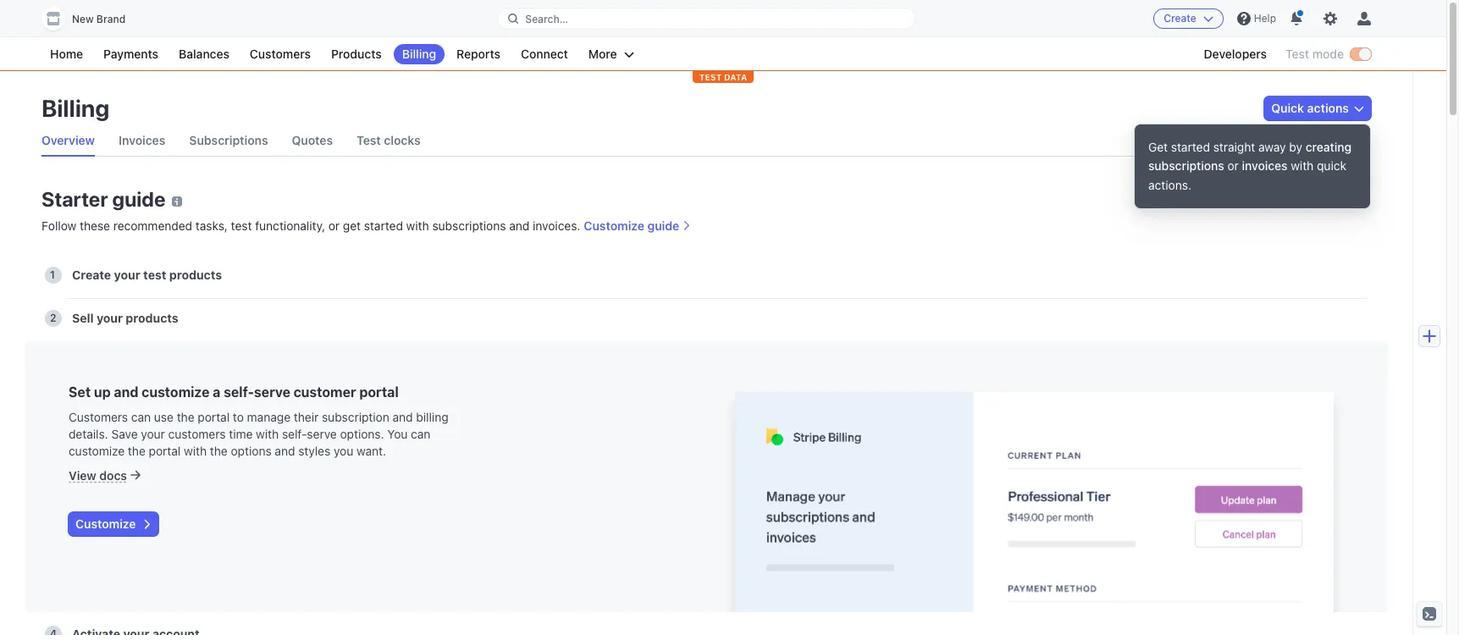 Task type: describe. For each thing, give the bounding box(es) containing it.
1 vertical spatial or
[[328, 219, 340, 233]]

test for test mode
[[1286, 47, 1309, 61]]

or invoices
[[1224, 159, 1288, 173]]

up
[[94, 385, 111, 400]]

view docs
[[69, 468, 127, 483]]

customize inside the customers can use the portal to manage their subscription and billing details. save your customers time with self-serve options. you can customize the portal with the options and styles you want.
[[69, 444, 125, 458]]

with right get on the top of the page
[[406, 219, 429, 233]]

use
[[154, 410, 174, 424]]

invoices
[[119, 133, 165, 147]]

customize button
[[69, 513, 158, 536]]

1 horizontal spatial test
[[231, 219, 252, 233]]

new brand button
[[41, 7, 142, 30]]

home link
[[41, 44, 92, 64]]

developers
[[1204, 47, 1267, 61]]

starter guide
[[41, 187, 166, 211]]

1 vertical spatial products
[[126, 311, 178, 325]]

actions
[[1307, 101, 1349, 115]]

customers for customers can use the portal to manage their subscription and billing details. save your customers time with self-serve options. you can customize the portal with the options and styles you want.
[[69, 410, 128, 424]]

set
[[69, 385, 91, 400]]

serve inside the customers can use the portal to manage their subscription and billing details. save your customers time with self-serve options. you can customize the portal with the options and styles you want.
[[307, 427, 337, 441]]

with down customers at left
[[184, 444, 207, 458]]

more
[[588, 47, 617, 61]]

view
[[69, 468, 96, 483]]

your for sell
[[97, 311, 123, 325]]

test data
[[699, 72, 747, 82]]

1 horizontal spatial portal
[[198, 410, 230, 424]]

follow
[[41, 219, 76, 233]]

you
[[334, 444, 353, 458]]

quick
[[1272, 101, 1304, 115]]

starter
[[41, 187, 108, 211]]

options.
[[340, 427, 384, 441]]

customize for customize
[[75, 517, 136, 531]]

manage
[[247, 410, 291, 424]]

balances link
[[170, 44, 238, 64]]

options
[[231, 444, 272, 458]]

sell
[[72, 311, 94, 325]]

test clocks
[[357, 133, 421, 147]]

test clocks link
[[357, 125, 421, 156]]

create for create your test products
[[72, 268, 111, 282]]

products link
[[323, 44, 390, 64]]

customize for customize guide
[[584, 219, 644, 233]]

0 vertical spatial billing
[[402, 47, 436, 61]]

quotes
[[292, 133, 333, 147]]

functionality,
[[255, 219, 325, 233]]

0 vertical spatial customize
[[142, 385, 209, 400]]

invoices.
[[533, 219, 581, 233]]

want.
[[357, 444, 386, 458]]

self- inside the customers can use the portal to manage their subscription and billing details. save your customers time with self-serve options. you can customize the portal with the options and styles you want.
[[282, 427, 307, 441]]

with down manage
[[256, 427, 279, 441]]

payments
[[103, 47, 158, 61]]

details.
[[69, 427, 108, 441]]

clocks
[[384, 133, 421, 147]]

with quick actions.
[[1148, 159, 1347, 192]]

and right the up
[[114, 385, 138, 400]]

quotes link
[[292, 125, 333, 156]]

customers can use the portal to manage their subscription and billing details. save your customers time with self-serve options. you can customize the portal with the options and styles you want.
[[69, 410, 449, 458]]

set up and customize a self-serve customer portal
[[69, 385, 399, 400]]

connect link
[[512, 44, 577, 64]]

tasks,
[[196, 219, 228, 233]]

customer
[[294, 385, 356, 400]]

0 horizontal spatial test
[[143, 268, 166, 282]]

save
[[111, 427, 138, 441]]

guide for starter guide
[[112, 187, 166, 211]]

and left invoices.
[[509, 219, 530, 233]]

tab list containing overview
[[41, 125, 1371, 157]]

Search… search field
[[498, 8, 914, 29]]

new brand
[[72, 13, 125, 25]]

help
[[1254, 12, 1276, 25]]

0 horizontal spatial self-
[[224, 385, 254, 400]]

overview link
[[41, 125, 95, 156]]

create for create
[[1164, 12, 1197, 25]]

2
[[50, 312, 56, 324]]

connect
[[521, 47, 568, 61]]

sell your products
[[72, 311, 178, 325]]

billing link
[[394, 44, 445, 64]]

home
[[50, 47, 83, 61]]

subscriptions inside creating subscriptions
[[1148, 159, 1224, 173]]

subscription
[[322, 410, 389, 424]]

test for test clocks
[[357, 133, 381, 147]]

get
[[343, 219, 361, 233]]

docs
[[99, 468, 127, 483]]

payments link
[[95, 44, 167, 64]]

customers for customers
[[250, 47, 311, 61]]

follow these recommended tasks, test functionality, or get started with subscriptions and invoices.
[[41, 219, 581, 233]]



Task type: locate. For each thing, give the bounding box(es) containing it.
started
[[1171, 140, 1210, 154], [364, 219, 403, 233]]

straight
[[1213, 140, 1255, 154]]

subscriptions
[[189, 133, 268, 147]]

and up you
[[393, 410, 413, 424]]

with down by
[[1291, 159, 1314, 173]]

1 horizontal spatial test
[[1286, 47, 1309, 61]]

guide for customize guide
[[647, 219, 679, 233]]

0 vertical spatial can
[[131, 410, 151, 424]]

1 vertical spatial customize
[[75, 517, 136, 531]]

new
[[72, 13, 94, 25]]

test mode
[[1286, 47, 1344, 61]]

1 vertical spatial guide
[[647, 219, 679, 233]]

invoices
[[1242, 159, 1288, 173]]

subscriptions link
[[189, 125, 268, 156]]

styles
[[298, 444, 330, 458]]

balances
[[179, 47, 229, 61]]

view docs link
[[69, 468, 141, 483]]

test
[[231, 219, 252, 233], [143, 268, 166, 282]]

customers inside the customers can use the portal to manage their subscription and billing details. save your customers time with self-serve options. you can customize the portal with the options and styles you want.
[[69, 410, 128, 424]]

0 vertical spatial test
[[1286, 47, 1309, 61]]

guide
[[112, 187, 166, 211], [647, 219, 679, 233]]

0 horizontal spatial customize
[[69, 444, 125, 458]]

2 vertical spatial your
[[141, 427, 165, 441]]

0 vertical spatial subscriptions
[[1148, 159, 1224, 173]]

products
[[331, 47, 382, 61]]

1 vertical spatial self-
[[282, 427, 307, 441]]

create inside button
[[1164, 12, 1197, 25]]

0 vertical spatial serve
[[254, 385, 290, 400]]

2 horizontal spatial portal
[[359, 385, 399, 400]]

0 horizontal spatial guide
[[112, 187, 166, 211]]

serve up manage
[[254, 385, 290, 400]]

customize inside customize button
[[75, 517, 136, 531]]

portal up customers at left
[[198, 410, 230, 424]]

the up customers at left
[[177, 410, 194, 424]]

portal
[[359, 385, 399, 400], [198, 410, 230, 424], [149, 444, 181, 458]]

billing
[[402, 47, 436, 61], [41, 94, 110, 122]]

0 vertical spatial test
[[231, 219, 252, 233]]

1 horizontal spatial guide
[[647, 219, 679, 233]]

their
[[294, 410, 319, 424]]

1 vertical spatial can
[[411, 427, 431, 441]]

test
[[699, 72, 722, 82]]

1 horizontal spatial serve
[[307, 427, 337, 441]]

billing left reports
[[402, 47, 436, 61]]

customers left "products"
[[250, 47, 311, 61]]

search…
[[525, 12, 568, 25]]

customize
[[584, 219, 644, 233], [75, 517, 136, 531]]

developers link
[[1195, 44, 1275, 64]]

0 horizontal spatial test
[[357, 133, 381, 147]]

can left use
[[131, 410, 151, 424]]

1 horizontal spatial create
[[1164, 12, 1197, 25]]

away
[[1259, 140, 1286, 154]]

tab list
[[41, 125, 1371, 157]]

0 horizontal spatial started
[[364, 219, 403, 233]]

customize guide link
[[584, 219, 691, 233]]

1 horizontal spatial can
[[411, 427, 431, 441]]

1 vertical spatial your
[[97, 311, 123, 325]]

quick actions
[[1272, 101, 1349, 115]]

portal down use
[[149, 444, 181, 458]]

more button
[[580, 44, 643, 64]]

these
[[80, 219, 110, 233]]

1 vertical spatial serve
[[307, 427, 337, 441]]

test left clocks
[[357, 133, 381, 147]]

and
[[509, 219, 530, 233], [114, 385, 138, 400], [393, 410, 413, 424], [275, 444, 295, 458]]

reports
[[457, 47, 501, 61]]

your right sell
[[97, 311, 123, 325]]

0 vertical spatial portal
[[359, 385, 399, 400]]

create right '1'
[[72, 268, 111, 282]]

Search… text field
[[498, 8, 914, 29]]

0 horizontal spatial portal
[[149, 444, 181, 458]]

2 vertical spatial portal
[[149, 444, 181, 458]]

serve
[[254, 385, 290, 400], [307, 427, 337, 441]]

0 vertical spatial customers
[[250, 47, 311, 61]]

customers link
[[241, 44, 319, 64]]

1 vertical spatial test
[[143, 268, 166, 282]]

create your test products
[[72, 268, 222, 282]]

by
[[1289, 140, 1303, 154]]

0 horizontal spatial create
[[72, 268, 111, 282]]

creating subscriptions
[[1148, 140, 1352, 173]]

mode
[[1312, 47, 1344, 61]]

test down recommended
[[143, 268, 166, 282]]

your down use
[[141, 427, 165, 441]]

1 vertical spatial customize
[[69, 444, 125, 458]]

2 horizontal spatial the
[[210, 444, 228, 458]]

1 vertical spatial started
[[364, 219, 403, 233]]

started right get on the top of the page
[[364, 219, 403, 233]]

your
[[114, 268, 140, 282], [97, 311, 123, 325], [141, 427, 165, 441]]

1 horizontal spatial customize
[[584, 219, 644, 233]]

your inside the customers can use the portal to manage their subscription and billing details. save your customers time with self-serve options. you can customize the portal with the options and styles you want.
[[141, 427, 165, 441]]

1 horizontal spatial billing
[[402, 47, 436, 61]]

1 vertical spatial create
[[72, 268, 111, 282]]

to
[[233, 410, 244, 424]]

1
[[50, 268, 55, 281]]

serve up styles
[[307, 427, 337, 441]]

customize down view docs link
[[75, 517, 136, 531]]

test right the tasks,
[[231, 219, 252, 233]]

0 vertical spatial guide
[[112, 187, 166, 211]]

test inside tab list
[[357, 133, 381, 147]]

can down billing at the left of page
[[411, 427, 431, 441]]

customize down the details.
[[69, 444, 125, 458]]

with
[[1291, 159, 1314, 173], [406, 219, 429, 233], [256, 427, 279, 441], [184, 444, 207, 458]]

your for create
[[114, 268, 140, 282]]

get
[[1148, 140, 1168, 154]]

1 horizontal spatial or
[[1228, 159, 1239, 173]]

and left styles
[[275, 444, 295, 458]]

products
[[169, 268, 222, 282], [126, 311, 178, 325]]

get started straight away by
[[1148, 140, 1306, 154]]

0 horizontal spatial can
[[131, 410, 151, 424]]

data
[[724, 72, 747, 82]]

test left mode
[[1286, 47, 1309, 61]]

products down the tasks,
[[169, 268, 222, 282]]

or down straight
[[1228, 159, 1239, 173]]

1 vertical spatial test
[[357, 133, 381, 147]]

1 horizontal spatial customers
[[250, 47, 311, 61]]

customize up use
[[142, 385, 209, 400]]

overview
[[41, 133, 95, 147]]

started right get
[[1171, 140, 1210, 154]]

0 vertical spatial your
[[114, 268, 140, 282]]

self- down 'their'
[[282, 427, 307, 441]]

0 horizontal spatial billing
[[41, 94, 110, 122]]

0 horizontal spatial customers
[[69, 410, 128, 424]]

time
[[229, 427, 253, 441]]

1 horizontal spatial the
[[177, 410, 194, 424]]

you
[[387, 427, 408, 441]]

your up "sell your products"
[[114, 268, 140, 282]]

1 vertical spatial customers
[[69, 410, 128, 424]]

0 horizontal spatial customize
[[75, 517, 136, 531]]

1 horizontal spatial self-
[[282, 427, 307, 441]]

1 horizontal spatial subscriptions
[[1148, 159, 1224, 173]]

0 horizontal spatial subscriptions
[[432, 219, 506, 233]]

brand
[[96, 13, 125, 25]]

a
[[213, 385, 220, 400]]

customize right invoices.
[[584, 219, 644, 233]]

1 vertical spatial billing
[[41, 94, 110, 122]]

0 vertical spatial customize
[[584, 219, 644, 233]]

self- right a
[[224, 385, 254, 400]]

subscriptions
[[1148, 159, 1224, 173], [432, 219, 506, 233]]

with inside with quick actions.
[[1291, 159, 1314, 173]]

create up 'developers' link
[[1164, 12, 1197, 25]]

the down save
[[128, 444, 146, 458]]

quick
[[1317, 159, 1347, 173]]

0 horizontal spatial or
[[328, 219, 340, 233]]

customers
[[168, 427, 226, 441]]

products down create your test products
[[126, 311, 178, 325]]

the down customers at left
[[210, 444, 228, 458]]

or left get on the top of the page
[[328, 219, 340, 233]]

1 horizontal spatial started
[[1171, 140, 1210, 154]]

1 vertical spatial portal
[[198, 410, 230, 424]]

help button
[[1230, 5, 1283, 32]]

creating
[[1306, 140, 1352, 154]]

invoices link
[[119, 125, 165, 156]]

customize
[[142, 385, 209, 400], [69, 444, 125, 458]]

billing
[[416, 410, 449, 424]]

the
[[177, 410, 194, 424], [128, 444, 146, 458], [210, 444, 228, 458]]

quick actions button
[[1265, 97, 1371, 120]]

portal up subscription
[[359, 385, 399, 400]]

billing up "overview"
[[41, 94, 110, 122]]

1 vertical spatial subscriptions
[[432, 219, 506, 233]]

0 vertical spatial products
[[169, 268, 222, 282]]

customers
[[250, 47, 311, 61], [69, 410, 128, 424]]

0 vertical spatial started
[[1171, 140, 1210, 154]]

0 vertical spatial create
[[1164, 12, 1197, 25]]

create button
[[1154, 8, 1224, 29]]

reports link
[[448, 44, 509, 64]]

0 vertical spatial self-
[[224, 385, 254, 400]]

recommended
[[113, 219, 192, 233]]

0 horizontal spatial the
[[128, 444, 146, 458]]

actions.
[[1148, 178, 1192, 192]]

customize guide
[[584, 219, 679, 233]]

1 horizontal spatial customize
[[142, 385, 209, 400]]

0 vertical spatial or
[[1228, 159, 1239, 173]]

customers up the details.
[[69, 410, 128, 424]]

0 horizontal spatial serve
[[254, 385, 290, 400]]



Task type: vqa. For each thing, say whether or not it's contained in the screenshot.
Search text field
no



